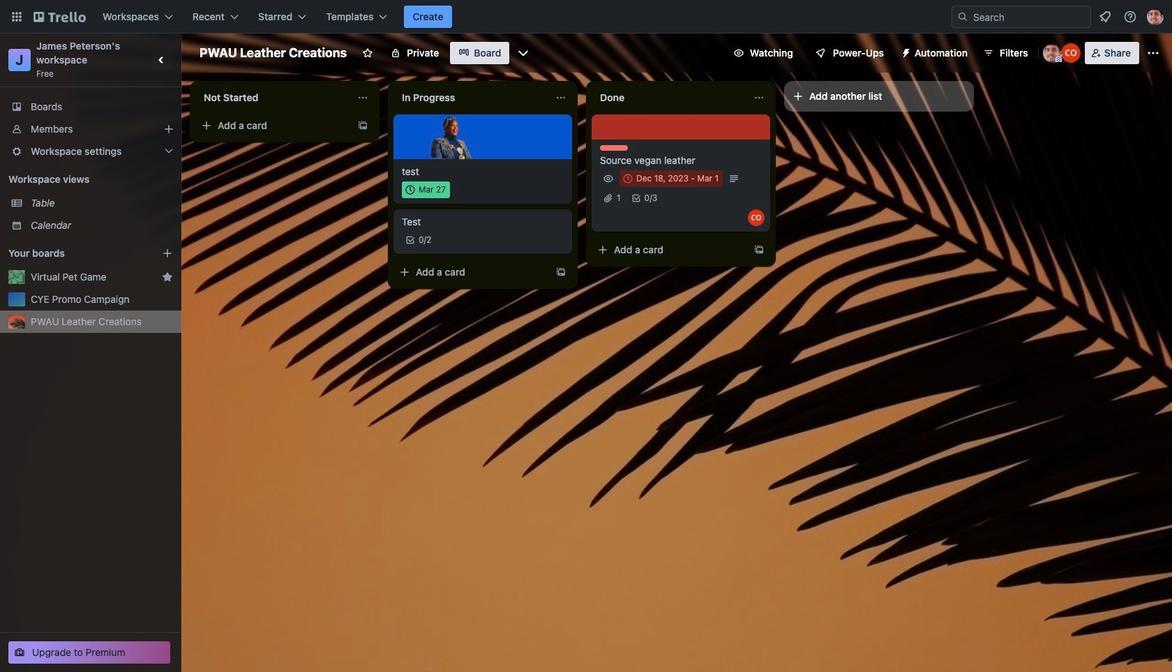 Task type: locate. For each thing, give the bounding box(es) containing it.
None checkbox
[[620, 170, 723, 187]]

starred icon image
[[162, 272, 173, 283]]

None text field
[[195, 87, 352, 109], [394, 87, 550, 109], [195, 87, 352, 109], [394, 87, 550, 109]]

0 vertical spatial christina overa (christinaovera) image
[[1062, 43, 1081, 63]]

add board image
[[162, 248, 173, 259]]

1 vertical spatial christina overa (christinaovera) image
[[748, 209, 765, 226]]

james peterson (jamespeterson93) image down search field
[[1044, 43, 1063, 63]]

1 horizontal spatial james peterson (jamespeterson93) image
[[1148, 8, 1164, 25]]

create from template… image
[[357, 120, 369, 131], [754, 244, 765, 256], [556, 267, 567, 278]]

1 vertical spatial create from template… image
[[754, 244, 765, 256]]

0 vertical spatial create from template… image
[[357, 120, 369, 131]]

christina overa (christinaovera) image
[[1062, 43, 1081, 63], [748, 209, 765, 226]]

None text field
[[592, 87, 748, 109]]

color: bold red, title: "sourcing" element
[[600, 145, 628, 151]]

None checkbox
[[402, 182, 450, 198]]

1 horizontal spatial christina overa (christinaovera) image
[[1062, 43, 1081, 63]]

1 horizontal spatial create from template… image
[[556, 267, 567, 278]]

https://media2.giphy.com/media/vhqa3tryiebmkd5qih/100w.gif?cid=ad960664tuux3ictzc2l4kkstlpkpgfee3kg7e05hcw8694d&ep=v1_stickers_search&rid=100w.gif&ct=s image
[[430, 113, 477, 161]]

0 horizontal spatial christina overa (christinaovera) image
[[748, 209, 765, 226]]

0 vertical spatial james peterson (jamespeterson93) image
[[1148, 8, 1164, 25]]

james peterson (jamespeterson93) image right open information menu "icon"
[[1148, 8, 1164, 25]]

james peterson (jamespeterson93) image
[[1148, 8, 1164, 25], [1044, 43, 1063, 63]]

Search field
[[969, 7, 1091, 27]]

open information menu image
[[1124, 10, 1138, 24]]

2 horizontal spatial create from template… image
[[754, 244, 765, 256]]

star or unstar board image
[[362, 47, 374, 59]]

james peterson (jamespeterson93) image inside primary element
[[1148, 8, 1164, 25]]

workspace navigation collapse icon image
[[152, 50, 172, 70]]

0 horizontal spatial james peterson (jamespeterson93) image
[[1044, 43, 1063, 63]]



Task type: vqa. For each thing, say whether or not it's contained in the screenshot.
Create from template… image to the top
yes



Task type: describe. For each thing, give the bounding box(es) containing it.
sm image
[[896, 42, 915, 61]]

this member is an admin of this board. image
[[1056, 57, 1062, 63]]

show menu image
[[1147, 46, 1161, 60]]

Board name text field
[[193, 42, 354, 64]]

your boards with 3 items element
[[8, 245, 141, 262]]

0 horizontal spatial create from template… image
[[357, 120, 369, 131]]

2 vertical spatial create from template… image
[[556, 267, 567, 278]]

1 vertical spatial james peterson (jamespeterson93) image
[[1044, 43, 1063, 63]]

primary element
[[0, 0, 1173, 34]]

back to home image
[[34, 6, 86, 28]]

0 notifications image
[[1097, 8, 1114, 25]]

customize views image
[[517, 46, 531, 60]]

search image
[[958, 11, 969, 22]]



